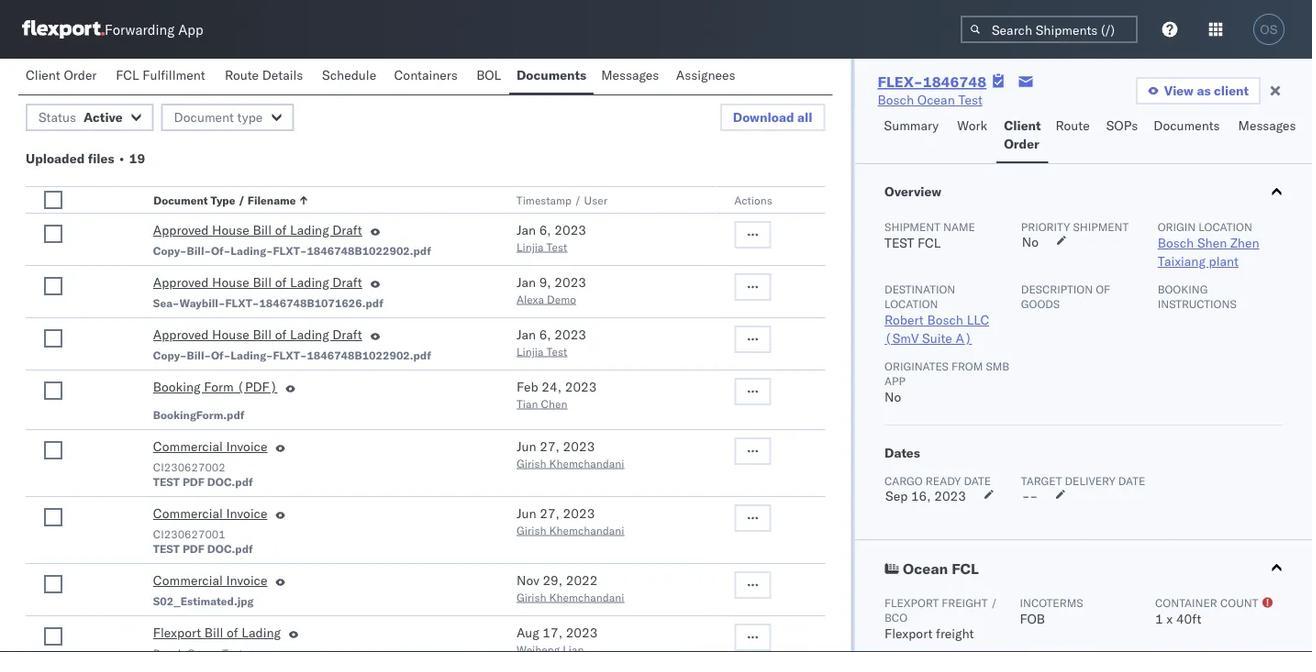 Task type: locate. For each thing, give the bounding box(es) containing it.
lading-
[[231, 244, 273, 258], [231, 348, 273, 362]]

0 horizontal spatial client order
[[26, 67, 97, 83]]

llc
[[967, 312, 989, 328]]

1 vertical spatial pdf
[[183, 542, 204, 556]]

jan for 2nd approved house bill of lading draft link from the bottom of the page
[[517, 275, 536, 291]]

1 horizontal spatial route
[[1056, 118, 1090, 134]]

flxt- right sea- on the top of the page
[[225, 296, 259, 310]]

bill down the s02_estimated.jpg
[[205, 625, 224, 641]]

jun down tian
[[517, 439, 537, 455]]

waybill-
[[180, 296, 225, 310]]

work button
[[951, 109, 997, 163]]

0 horizontal spatial documents
[[517, 67, 587, 83]]

no down priority
[[1022, 234, 1039, 250]]

commercial invoice link up ci230627001
[[153, 505, 268, 527]]

24,
[[542, 379, 562, 395]]

draft up 1846748b1071626.pdf at the top left of the page
[[333, 275, 362, 291]]

1 horizontal spatial client order button
[[997, 109, 1049, 163]]

client order up status
[[26, 67, 97, 83]]

date
[[964, 474, 991, 488], [1118, 474, 1146, 488]]

2 jun from the top
[[517, 506, 537, 522]]

order for the bottom client order button
[[1005, 136, 1040, 152]]

6, down 'alexa'
[[540, 327, 552, 343]]

2 vertical spatial commercial invoice
[[153, 573, 268, 589]]

0 vertical spatial bill-
[[187, 244, 211, 258]]

1 vertical spatial messages
[[1239, 118, 1297, 134]]

0 vertical spatial copy-bill-of-lading-flxt-1846748b1022902.pdf
[[153, 244, 431, 258]]

flexport. image
[[22, 20, 105, 39]]

2 lading- from the top
[[231, 348, 273, 362]]

forwarding app link
[[22, 20, 203, 39]]

commercial invoice link
[[153, 438, 268, 460], [153, 505, 268, 527], [153, 572, 268, 594]]

1 vertical spatial client order button
[[997, 109, 1049, 163]]

flexport up bco
[[885, 596, 939, 610]]

zhen
[[1231, 235, 1260, 251]]

3 invoice from the top
[[226, 573, 268, 589]]

0 horizontal spatial app
[[178, 21, 203, 38]]

0 vertical spatial house
[[212, 222, 250, 238]]

1 jan 6, 2023 linjia test from the top
[[517, 222, 587, 254]]

commercial invoice up ci230627001
[[153, 506, 268, 522]]

bosch ocean test
[[878, 92, 983, 108]]

0 vertical spatial of-
[[211, 244, 231, 258]]

3 commercial from the top
[[153, 573, 223, 589]]

ocean down flex-1846748 link
[[918, 92, 956, 108]]

0 vertical spatial lading-
[[231, 244, 273, 258]]

2 copy- from the top
[[153, 348, 187, 362]]

copy-bill-of-lading-flxt-1846748b1022902.pdf for 3rd approved house bill of lading draft link from the bottom
[[153, 244, 431, 258]]

lading
[[290, 222, 329, 238], [290, 275, 329, 291], [290, 327, 329, 343], [242, 625, 281, 641]]

1 date from the left
[[964, 474, 991, 488]]

1 x 40ft
[[1155, 611, 1202, 628]]

3 approved from the top
[[153, 327, 209, 343]]

0 vertical spatial 27,
[[540, 439, 560, 455]]

fcl up flexport freight / bco flexport freight
[[952, 560, 979, 578]]

2 vertical spatial approved house bill of lading draft
[[153, 327, 362, 343]]

of right description
[[1096, 282, 1111, 296]]

1 jan from the top
[[517, 222, 536, 238]]

1 vertical spatial documents
[[1154, 118, 1221, 134]]

1 bill- from the top
[[187, 244, 211, 258]]

tian
[[517, 397, 538, 411]]

flxt- up the (pdf)
[[273, 348, 307, 362]]

2 vertical spatial invoice
[[226, 573, 268, 589]]

27,
[[540, 439, 560, 455], [540, 506, 560, 522]]

0 vertical spatial commercial invoice link
[[153, 438, 268, 460]]

date for sep 16, 2023
[[964, 474, 991, 488]]

location for shen
[[1199, 220, 1253, 234]]

app inside the originates from smb app no
[[885, 374, 906, 388]]

bill- up waybill-
[[187, 244, 211, 258]]

document for document type
[[174, 109, 234, 125]]

1 vertical spatial jun
[[517, 506, 537, 522]]

goods
[[1021, 297, 1060, 311]]

test down '1846748'
[[959, 92, 983, 108]]

2 draft from the top
[[333, 275, 362, 291]]

order up "status active"
[[64, 67, 97, 83]]

documents
[[517, 67, 587, 83], [1154, 118, 1221, 134]]

bosch down origin
[[1158, 235, 1194, 251]]

instructions
[[1158, 297, 1237, 311]]

approved house bill of lading draft down sea-waybill-flxt-1846748b1071626.pdf
[[153, 327, 362, 343]]

route left details
[[225, 67, 259, 83]]

1 vertical spatial commercial
[[153, 506, 223, 522]]

1 27, from the top
[[540, 439, 560, 455]]

1846748b1022902.pdf down 1846748b1071626.pdf at the top left of the page
[[307, 348, 431, 362]]

house down document type / filename
[[212, 222, 250, 238]]

test down shipment
[[885, 235, 914, 251]]

(smv
[[885, 331, 919, 347]]

1 horizontal spatial date
[[1118, 474, 1146, 488]]

3 khemchandani from the top
[[550, 591, 625, 605]]

order right "work" "button"
[[1005, 136, 1040, 152]]

order for the top client order button
[[64, 67, 97, 83]]

0 horizontal spatial date
[[964, 474, 991, 488]]

jan inside jan 9, 2023 alexa demo
[[517, 275, 536, 291]]

location for bosch
[[885, 297, 938, 311]]

1 vertical spatial commercial invoice link
[[153, 505, 268, 527]]

27, for ci230627002
[[540, 439, 560, 455]]

lading down the document type / filename button
[[290, 222, 329, 238]]

1846748b1022902.pdf up 1846748b1071626.pdf at the top left of the page
[[307, 244, 431, 258]]

commercial invoice up ci230627002 at the left of the page
[[153, 439, 268, 455]]

client order button
[[18, 59, 109, 95], [997, 109, 1049, 163]]

approved house bill of lading draft up sea-waybill-flxt-1846748b1071626.pdf
[[153, 275, 362, 291]]

test
[[885, 235, 914, 251], [153, 475, 180, 489], [153, 542, 180, 556]]

lading- for 3rd approved house bill of lading draft link from the bottom
[[231, 244, 273, 258]]

flexport down bco
[[885, 626, 933, 642]]

2 vertical spatial bosch
[[927, 312, 964, 328]]

3 girish from the top
[[517, 591, 547, 605]]

0 vertical spatial route
[[225, 67, 259, 83]]

approved house bill of lading draft link down filename
[[153, 221, 362, 243]]

test pdf doc.pdf down ci230627001
[[153, 542, 253, 556]]

1 horizontal spatial location
[[1199, 220, 1253, 234]]

of for 3rd approved house bill of lading draft link from the bottom
[[275, 222, 287, 238]]

1 vertical spatial jan
[[517, 275, 536, 291]]

jun for ci230627001
[[517, 506, 537, 522]]

1 draft from the top
[[333, 222, 362, 238]]

3 commercial invoice from the top
[[153, 573, 268, 589]]

download
[[733, 109, 795, 125]]

0 vertical spatial order
[[64, 67, 97, 83]]

container
[[1155, 596, 1218, 610]]

booking instructions
[[1158, 282, 1237, 311]]

1 vertical spatial copy-
[[153, 348, 187, 362]]

0 horizontal spatial no
[[885, 389, 901, 405]]

1 vertical spatial girish
[[517, 524, 547, 538]]

timestamp / user button
[[513, 189, 698, 207]]

test up "24,"
[[547, 345, 568, 359]]

2023 up 2022
[[563, 506, 595, 522]]

copy-bill-of-lading-flxt-1846748b1022902.pdf for third approved house bill of lading draft link
[[153, 348, 431, 362]]

copy-bill-of-lading-flxt-1846748b1022902.pdf
[[153, 244, 431, 258], [153, 348, 431, 362]]

2 vertical spatial khemchandani
[[550, 591, 625, 605]]

os button
[[1249, 8, 1291, 50]]

overview button
[[855, 164, 1313, 219]]

0 vertical spatial khemchandani
[[550, 457, 625, 471]]

1 vertical spatial bill-
[[187, 348, 211, 362]]

jan up 'alexa'
[[517, 275, 536, 291]]

document inside button
[[153, 193, 208, 207]]

route for route
[[1056, 118, 1090, 134]]

approved up sea- on the top of the page
[[153, 275, 209, 291]]

date right the delivery
[[1118, 474, 1146, 488]]

(pdf)
[[237, 379, 278, 395]]

client right work
[[1005, 118, 1042, 134]]

messages down client
[[1239, 118, 1297, 134]]

of inside description of goods
[[1096, 282, 1111, 296]]

1 invoice from the top
[[226, 439, 268, 455]]

jun for ci230627002
[[517, 439, 537, 455]]

2 jan 6, 2023 linjia test from the top
[[517, 327, 587, 359]]

2 date from the left
[[1118, 474, 1146, 488]]

1 lading- from the top
[[231, 244, 273, 258]]

approved house bill of lading draft
[[153, 222, 362, 238], [153, 275, 362, 291], [153, 327, 362, 343]]

3 commercial invoice link from the top
[[153, 572, 268, 594]]

1 girish from the top
[[517, 457, 547, 471]]

2 invoice from the top
[[226, 506, 268, 522]]

commercial invoice link up ci230627002 at the left of the page
[[153, 438, 268, 460]]

draft down 1846748b1071626.pdf at the top left of the page
[[333, 327, 362, 343]]

lading down 1846748b1071626.pdf at the top left of the page
[[290, 327, 329, 343]]

test for ci230627002
[[153, 475, 180, 489]]

1 vertical spatial location
[[885, 297, 938, 311]]

jan down timestamp
[[517, 222, 536, 238]]

doc.pdf for ci230627001
[[207, 542, 253, 556]]

0 vertical spatial messages button
[[594, 59, 669, 95]]

1 vertical spatial 6,
[[540, 327, 552, 343]]

of- up "form"
[[211, 348, 231, 362]]

1 khemchandani from the top
[[550, 457, 625, 471]]

jun up nov
[[517, 506, 537, 522]]

lading- down filename
[[231, 244, 273, 258]]

download all button
[[721, 104, 826, 131]]

client order right "work" "button"
[[1005, 118, 1042, 152]]

flexport down the s02_estimated.jpg
[[153, 625, 201, 641]]

∙
[[118, 151, 126, 167]]

khemchandani up 2022
[[550, 524, 625, 538]]

1 vertical spatial copy-bill-of-lading-flxt-1846748b1022902.pdf
[[153, 348, 431, 362]]

2 vertical spatial jan
[[517, 327, 536, 343]]

commercial for ci230627001
[[153, 506, 223, 522]]

None checkbox
[[44, 277, 62, 296], [44, 382, 62, 400], [44, 576, 62, 594], [44, 628, 62, 646], [44, 277, 62, 296], [44, 382, 62, 400], [44, 576, 62, 594], [44, 628, 62, 646]]

ocean
[[918, 92, 956, 108], [903, 560, 948, 578]]

1 of- from the top
[[211, 244, 231, 258]]

house
[[212, 222, 250, 238], [212, 275, 250, 291], [212, 327, 250, 343]]

priority
[[1021, 220, 1070, 234]]

6,
[[540, 222, 552, 238], [540, 327, 552, 343]]

1 vertical spatial khemchandani
[[550, 524, 625, 538]]

girish inside nov 29, 2022 girish khemchandani
[[517, 591, 547, 605]]

document inside button
[[174, 109, 234, 125]]

0 vertical spatial jun
[[517, 439, 537, 455]]

jun 27, 2023 girish khemchandani down chen
[[517, 439, 625, 471]]

lading up 1846748b1071626.pdf at the top left of the page
[[290, 275, 329, 291]]

all
[[798, 109, 813, 125]]

route button
[[1049, 109, 1100, 163]]

2 girish from the top
[[517, 524, 547, 538]]

copy-bill-of-lading-flxt-1846748b1022902.pdf down filename
[[153, 244, 431, 258]]

1 horizontal spatial client order
[[1005, 118, 1042, 152]]

flex-
[[878, 73, 923, 91]]

commercial invoice for ci230627002
[[153, 439, 268, 455]]

2 commercial invoice link from the top
[[153, 505, 268, 527]]

1 commercial from the top
[[153, 439, 223, 455]]

of up sea-waybill-flxt-1846748b1071626.pdf
[[275, 275, 287, 291]]

status
[[39, 109, 76, 125]]

bosch down flex-
[[878, 92, 915, 108]]

doc.pdf down ci230627001
[[207, 542, 253, 556]]

commercial up ci230627001
[[153, 506, 223, 522]]

3 draft from the top
[[333, 327, 362, 343]]

0 vertical spatial invoice
[[226, 439, 268, 455]]

date right the ready
[[964, 474, 991, 488]]

1 vertical spatial ocean
[[903, 560, 948, 578]]

a)
[[956, 331, 972, 347]]

0 horizontal spatial client order button
[[18, 59, 109, 95]]

2 test pdf doc.pdf from the top
[[153, 542, 253, 556]]

2 vertical spatial draft
[[333, 327, 362, 343]]

client order button up status
[[18, 59, 109, 95]]

lading- up the (pdf)
[[231, 348, 273, 362]]

girish up nov
[[517, 524, 547, 538]]

jan 6, 2023 linjia test up "24,"
[[517, 327, 587, 359]]

1 commercial invoice from the top
[[153, 439, 268, 455]]

commercial for ci230627002
[[153, 439, 223, 455]]

1 pdf from the top
[[183, 475, 204, 489]]

0 vertical spatial approved
[[153, 222, 209, 238]]

2 of- from the top
[[211, 348, 231, 362]]

1
[[1155, 611, 1163, 628]]

/ left incoterms
[[991, 596, 998, 610]]

doc.pdf down ci230627002 at the left of the page
[[207, 475, 253, 489]]

doc.pdf for ci230627002
[[207, 475, 253, 489]]

1 commercial invoice link from the top
[[153, 438, 268, 460]]

2 vertical spatial flxt-
[[273, 348, 307, 362]]

0 vertical spatial client
[[26, 67, 60, 83]]

2 jan from the top
[[517, 275, 536, 291]]

1 vertical spatial no
[[885, 389, 901, 405]]

app down originates
[[885, 374, 906, 388]]

1 vertical spatial approved house bill of lading draft
[[153, 275, 362, 291]]

2023 inside jan 9, 2023 alexa demo
[[555, 275, 587, 291]]

sep
[[886, 488, 908, 505]]

2 commercial from the top
[[153, 506, 223, 522]]

description
[[1021, 282, 1093, 296]]

test down ci230627001
[[153, 542, 180, 556]]

1 approved from the top
[[153, 222, 209, 238]]

1 test pdf doc.pdf from the top
[[153, 475, 253, 489]]

bosch up the "suite"
[[927, 312, 964, 328]]

bol button
[[469, 59, 509, 95]]

0 vertical spatial pdf
[[183, 475, 204, 489]]

bill
[[253, 222, 272, 238], [253, 275, 272, 291], [253, 327, 272, 343], [205, 625, 224, 641]]

route for route details
[[225, 67, 259, 83]]

bill- up booking form (pdf) at left bottom
[[187, 348, 211, 362]]

0 vertical spatial messages
[[602, 67, 659, 83]]

lading down the s02_estimated.jpg
[[242, 625, 281, 641]]

2 commercial invoice from the top
[[153, 506, 268, 522]]

0 vertical spatial client order
[[26, 67, 97, 83]]

test down ci230627002 at the left of the page
[[153, 475, 180, 489]]

0 vertical spatial jun 27, 2023 girish khemchandani
[[517, 439, 625, 471]]

khemchandani for ci230627002
[[550, 457, 625, 471]]

1 6, from the top
[[540, 222, 552, 238]]

commercial invoice link for s02_estimated.jpg
[[153, 572, 268, 594]]

fcl left fulfillment
[[116, 67, 139, 83]]

location inside the origin location bosch shen zhen taixiang plant
[[1199, 220, 1253, 234]]

1 vertical spatial doc.pdf
[[207, 542, 253, 556]]

approved down sea- on the top of the page
[[153, 327, 209, 343]]

1 copy-bill-of-lading-flxt-1846748b1022902.pdf from the top
[[153, 244, 431, 258]]

bill down filename
[[253, 222, 272, 238]]

1 horizontal spatial no
[[1022, 234, 1039, 250]]

0 vertical spatial flxt-
[[273, 244, 307, 258]]

documents down view
[[1154, 118, 1221, 134]]

0 vertical spatial documents
[[517, 67, 587, 83]]

0 vertical spatial bosch
[[878, 92, 915, 108]]

2 khemchandani from the top
[[550, 524, 625, 538]]

1 vertical spatial invoice
[[226, 506, 268, 522]]

approved
[[153, 222, 209, 238], [153, 275, 209, 291], [153, 327, 209, 343]]

1 jun from the top
[[517, 439, 537, 455]]

messages button left assignees
[[594, 59, 669, 95]]

2 1846748b1022902.pdf from the top
[[307, 348, 431, 362]]

shen
[[1198, 235, 1227, 251]]

invoice
[[226, 439, 268, 455], [226, 506, 268, 522], [226, 573, 268, 589]]

fcl
[[116, 67, 139, 83], [918, 235, 941, 251], [952, 560, 979, 578]]

1 horizontal spatial messages
[[1239, 118, 1297, 134]]

0 vertical spatial commercial
[[153, 439, 223, 455]]

house down waybill-
[[212, 327, 250, 343]]

0 vertical spatial 1846748b1022902.pdf
[[307, 244, 431, 258]]

1 vertical spatial messages button
[[1232, 109, 1307, 163]]

2 copy-bill-of-lading-flxt-1846748b1022902.pdf from the top
[[153, 348, 431, 362]]

form
[[204, 379, 234, 395]]

/ for document type / filename
[[238, 193, 245, 207]]

/ inside flexport freight / bco flexport freight
[[991, 596, 998, 610]]

lading for 2nd approved house bill of lading draft link from the bottom of the page
[[290, 275, 329, 291]]

1 doc.pdf from the top
[[207, 475, 253, 489]]

pdf for ci230627001
[[183, 542, 204, 556]]

app up fulfillment
[[178, 21, 203, 38]]

commercial invoice for s02_estimated.jpg
[[153, 573, 268, 589]]

fcl inside shipment name test fcl
[[918, 235, 941, 251]]

document for document type / filename
[[153, 193, 208, 207]]

jun 27, 2023 girish khemchandani for ci230627001
[[517, 506, 625, 538]]

2023 down demo
[[555, 327, 587, 343]]

/ inside button
[[238, 193, 245, 207]]

copy- up booking
[[153, 348, 187, 362]]

2 jun 27, 2023 girish khemchandani from the top
[[517, 506, 625, 538]]

2 27, from the top
[[540, 506, 560, 522]]

girish down nov
[[517, 591, 547, 605]]

jan down 'alexa'
[[517, 327, 536, 343]]

approved house bill of lading draft link up sea-waybill-flxt-1846748b1071626.pdf
[[153, 274, 362, 296]]

test pdf doc.pdf down ci230627002 at the left of the page
[[153, 475, 253, 489]]

-
[[1022, 488, 1030, 505], [1030, 488, 1038, 505]]

2 pdf from the top
[[183, 542, 204, 556]]

1 vertical spatial lading-
[[231, 348, 273, 362]]

test for ci230627001
[[153, 542, 180, 556]]

0 vertical spatial test
[[959, 92, 983, 108]]

1 horizontal spatial client
[[1005, 118, 1042, 134]]

client order button right work
[[997, 109, 1049, 163]]

/ inside button
[[575, 193, 582, 207]]

2 vertical spatial house
[[212, 327, 250, 343]]

copy-bill-of-lading-flxt-1846748b1022902.pdf up the (pdf)
[[153, 348, 431, 362]]

1 vertical spatial test
[[547, 240, 568, 254]]

of- down type
[[211, 244, 231, 258]]

0 vertical spatial commercial invoice
[[153, 439, 268, 455]]

of for 2nd approved house bill of lading draft link from the bottom of the page
[[275, 275, 287, 291]]

shipment name test fcl
[[885, 220, 975, 251]]

1 vertical spatial house
[[212, 275, 250, 291]]

location inside destination location robert bosch llc (smv suite a)
[[885, 297, 938, 311]]

1 vertical spatial draft
[[333, 275, 362, 291]]

0 horizontal spatial client
[[26, 67, 60, 83]]

0 vertical spatial approved house bill of lading draft link
[[153, 221, 362, 243]]

2 vertical spatial approved
[[153, 327, 209, 343]]

/ right type
[[238, 193, 245, 207]]

0 vertical spatial jan
[[517, 222, 536, 238]]

2 horizontal spatial /
[[991, 596, 998, 610]]

bosch
[[878, 92, 915, 108], [1158, 235, 1194, 251], [927, 312, 964, 328]]

pdf
[[183, 475, 204, 489], [183, 542, 204, 556]]

flxt- for third approved house bill of lading draft link
[[273, 348, 307, 362]]

house up waybill-
[[212, 275, 250, 291]]

0 horizontal spatial messages button
[[594, 59, 669, 95]]

cargo
[[885, 474, 923, 488]]

1 vertical spatial test
[[153, 475, 180, 489]]

3 approved house bill of lading draft from the top
[[153, 327, 362, 343]]

0 horizontal spatial location
[[885, 297, 938, 311]]

linjia up 9,
[[517, 240, 544, 254]]

no inside the originates from smb app no
[[885, 389, 901, 405]]

None checkbox
[[44, 191, 62, 209], [44, 225, 62, 243], [44, 330, 62, 348], [44, 442, 62, 460], [44, 509, 62, 527], [44, 191, 62, 209], [44, 225, 62, 243], [44, 330, 62, 348], [44, 442, 62, 460], [44, 509, 62, 527]]

of down sea-waybill-flxt-1846748b1071626.pdf
[[275, 327, 287, 343]]

pdf down ci230627001
[[183, 542, 204, 556]]

destination
[[885, 282, 956, 296]]

documents button
[[509, 59, 594, 95], [1147, 109, 1232, 163]]

client order for the bottom client order button
[[1005, 118, 1042, 152]]

incoterms
[[1020, 596, 1083, 610]]

3 jan from the top
[[517, 327, 536, 343]]

khemchandani down chen
[[550, 457, 625, 471]]

approved for 2nd approved house bill of lading draft link from the bottom of the page
[[153, 275, 209, 291]]

client up status
[[26, 67, 60, 83]]

1 jun 27, 2023 girish khemchandani from the top
[[517, 439, 625, 471]]

bill for 3rd approved house bill of lading draft link from the bottom
[[253, 222, 272, 238]]

bill up sea-waybill-flxt-1846748b1071626.pdf
[[253, 275, 272, 291]]

bill for third approved house bill of lading draft link
[[253, 327, 272, 343]]

27, up "29,"
[[540, 506, 560, 522]]

copy- for third approved house bill of lading draft link
[[153, 348, 187, 362]]

flexport bill of lading link
[[153, 624, 281, 646]]

0 vertical spatial test
[[885, 235, 914, 251]]

name
[[943, 220, 975, 234]]

1 vertical spatial commercial invoice
[[153, 506, 268, 522]]

pdf down ci230627002 at the left of the page
[[183, 475, 204, 489]]

bosch shen zhen taixiang plant link
[[1158, 235, 1260, 269]]

khemchandani
[[550, 457, 625, 471], [550, 524, 625, 538], [550, 591, 625, 605]]

bill down sea-waybill-flxt-1846748b1071626.pdf
[[253, 327, 272, 343]]

2 approved from the top
[[153, 275, 209, 291]]

khemchandani down 2022
[[550, 591, 625, 605]]

1 vertical spatial linjia
[[517, 345, 544, 359]]

no down originates
[[885, 389, 901, 405]]

jun 27, 2023 girish khemchandani
[[517, 439, 625, 471], [517, 506, 625, 538]]

1 copy- from the top
[[153, 244, 187, 258]]

ci230627002
[[153, 460, 226, 474]]

test inside shipment name test fcl
[[885, 235, 914, 251]]

2 vertical spatial test
[[153, 542, 180, 556]]

1 horizontal spatial order
[[1005, 136, 1040, 152]]

girish down tian
[[517, 457, 547, 471]]

flexport freight / bco flexport freight
[[885, 596, 998, 642]]

1846748b1022902.pdf
[[307, 244, 431, 258], [307, 348, 431, 362]]

overview
[[885, 184, 942, 200]]

1 vertical spatial freight
[[936, 626, 974, 642]]

2 doc.pdf from the top
[[207, 542, 253, 556]]

0 horizontal spatial order
[[64, 67, 97, 83]]

1 horizontal spatial fcl
[[918, 235, 941, 251]]

1 horizontal spatial messages button
[[1232, 109, 1307, 163]]



Task type: vqa. For each thing, say whether or not it's contained in the screenshot.


Task type: describe. For each thing, give the bounding box(es) containing it.
schedule
[[322, 67, 377, 83]]

forwarding
[[105, 21, 175, 38]]

container count
[[1155, 596, 1259, 610]]

copy- for 3rd approved house bill of lading draft link from the bottom
[[153, 244, 187, 258]]

feb
[[517, 379, 539, 395]]

lading- for third approved house bill of lading draft link
[[231, 348, 273, 362]]

smb
[[986, 359, 1010, 373]]

1 vertical spatial flxt-
[[225, 296, 259, 310]]

1 linjia from the top
[[517, 240, 544, 254]]

alexa
[[517, 292, 544, 306]]

1 approved house bill of lading draft from the top
[[153, 222, 362, 238]]

flexport bill of lading
[[153, 625, 281, 641]]

2 house from the top
[[212, 275, 250, 291]]

sea-
[[153, 296, 180, 310]]

commercial for s02_estimated.jpg
[[153, 573, 223, 589]]

3 approved house bill of lading draft link from the top
[[153, 326, 362, 348]]

route details button
[[217, 59, 315, 95]]

document type / filename
[[153, 193, 296, 207]]

invoice for ci230627001
[[226, 506, 268, 522]]

count
[[1221, 596, 1259, 610]]

of for third approved house bill of lading draft link
[[275, 327, 287, 343]]

jan for third approved house bill of lading draft link
[[517, 327, 536, 343]]

details
[[262, 67, 303, 83]]

0 vertical spatial ocean
[[918, 92, 956, 108]]

0 vertical spatial no
[[1022, 234, 1039, 250]]

1 1846748b1022902.pdf from the top
[[307, 244, 431, 258]]

1 vertical spatial documents button
[[1147, 109, 1232, 163]]

fcl fulfillment button
[[109, 59, 217, 95]]

document type / filename button
[[150, 189, 480, 207]]

2022
[[566, 573, 598, 589]]

commercial invoice link for ci230627001
[[153, 505, 268, 527]]

status active
[[39, 109, 123, 125]]

bosch ocean test link
[[878, 91, 983, 109]]

files
[[88, 151, 114, 167]]

ocean inside button
[[903, 560, 948, 578]]

client for the bottom client order button
[[1005, 118, 1042, 134]]

commercial invoice for ci230627001
[[153, 506, 268, 522]]

girish for ci230627002
[[517, 457, 547, 471]]

2 approved house bill of lading draft link from the top
[[153, 274, 362, 296]]

commercial invoice link for ci230627002
[[153, 438, 268, 460]]

user
[[585, 193, 608, 207]]

--
[[1022, 488, 1038, 505]]

/ for flexport freight / bco flexport freight
[[991, 596, 998, 610]]

2 vertical spatial test
[[547, 345, 568, 359]]

Search Shipments (/) text field
[[961, 16, 1138, 43]]

ci230627001
[[153, 527, 226, 541]]

29,
[[543, 573, 563, 589]]

pdf for ci230627002
[[183, 475, 204, 489]]

booking
[[1158, 282, 1208, 296]]

document type button
[[161, 104, 294, 131]]

of- for third approved house bill of lading draft link
[[211, 348, 231, 362]]

delivery
[[1065, 474, 1116, 488]]

1 approved house bill of lading draft link from the top
[[153, 221, 362, 243]]

client
[[1215, 83, 1250, 99]]

dates
[[885, 445, 920, 461]]

taixiang
[[1158, 253, 1206, 269]]

client for the top client order button
[[26, 67, 60, 83]]

bosch inside destination location robert bosch llc (smv suite a)
[[927, 312, 964, 328]]

summary
[[885, 118, 939, 134]]

shipment
[[885, 220, 941, 234]]

jan 9, 2023 alexa demo
[[517, 275, 587, 306]]

booking
[[153, 379, 201, 395]]

1846748b1071626.pdf
[[259, 296, 384, 310]]

x
[[1167, 611, 1173, 628]]

0 horizontal spatial messages
[[602, 67, 659, 83]]

flexport for flexport freight / bco flexport freight
[[885, 596, 939, 610]]

bosch inside bosch ocean test link
[[878, 92, 915, 108]]

timestamp / user
[[517, 193, 608, 207]]

invoice for ci230627002
[[226, 439, 268, 455]]

bill for 2nd approved house bill of lading draft link from the bottom of the page
[[253, 275, 272, 291]]

containers
[[394, 67, 458, 83]]

containers button
[[387, 59, 469, 95]]

girish for ci230627001
[[517, 524, 547, 538]]

2 approved house bill of lading draft from the top
[[153, 275, 362, 291]]

draft for 3rd approved house bill of lading draft link from the bottom
[[333, 222, 362, 238]]

sea-waybill-flxt-1846748b1071626.pdf
[[153, 296, 384, 310]]

2023 down chen
[[563, 439, 595, 455]]

0 horizontal spatial fcl
[[116, 67, 139, 83]]

originates from smb app no
[[885, 359, 1010, 405]]

sops
[[1107, 118, 1139, 134]]

aug
[[517, 625, 540, 641]]

timestamp
[[517, 193, 572, 207]]

ocean fcl button
[[855, 541, 1313, 596]]

priority shipment
[[1021, 220, 1129, 234]]

target delivery date
[[1021, 474, 1146, 488]]

flex-1846748
[[878, 73, 987, 91]]

nov 29, 2022 girish khemchandani
[[517, 573, 625, 605]]

date for --
[[1118, 474, 1146, 488]]

summary button
[[877, 109, 951, 163]]

os
[[1261, 22, 1279, 36]]

uploaded files ∙ 19
[[26, 151, 145, 167]]

booking form (pdf) link
[[153, 378, 278, 400]]

s02_estimated.jpg
[[153, 594, 254, 608]]

description of goods
[[1021, 282, 1111, 311]]

of down the s02_estimated.jpg
[[227, 625, 238, 641]]

route details
[[225, 67, 303, 83]]

lading inside flexport bill of lading link
[[242, 625, 281, 641]]

27, for ci230627001
[[540, 506, 560, 522]]

forwarding app
[[105, 21, 203, 38]]

0 horizontal spatial documents button
[[509, 59, 594, 95]]

2 - from the left
[[1030, 488, 1038, 505]]

destination location robert bosch llc (smv suite a)
[[885, 282, 989, 347]]

view as client button
[[1136, 77, 1261, 105]]

flxt- for 3rd approved house bill of lading draft link from the bottom
[[273, 244, 307, 258]]

originates
[[885, 359, 949, 373]]

khemchandani for ci230627001
[[550, 524, 625, 538]]

test pdf doc.pdf for ci230627001
[[153, 542, 253, 556]]

cargo ready date
[[885, 474, 991, 488]]

assignees button
[[669, 59, 746, 95]]

actions
[[735, 193, 773, 207]]

booking form (pdf)
[[153, 379, 278, 395]]

draft for third approved house bill of lading draft link
[[333, 327, 362, 343]]

0 vertical spatial freight
[[942, 596, 988, 610]]

uploaded
[[26, 151, 85, 167]]

approved for third approved house bill of lading draft link
[[153, 327, 209, 343]]

1846748
[[923, 73, 987, 91]]

2 6, from the top
[[540, 327, 552, 343]]

2023 right the 17,
[[566, 625, 598, 641]]

sep 16, 2023
[[886, 488, 966, 505]]

approved for 3rd approved house bill of lading draft link from the bottom
[[153, 222, 209, 238]]

client order for the top client order button
[[26, 67, 97, 83]]

1 house from the top
[[212, 222, 250, 238]]

origin location bosch shen zhen taixiang plant
[[1158, 220, 1260, 269]]

sops button
[[1100, 109, 1147, 163]]

9,
[[540, 275, 552, 291]]

view as client
[[1165, 83, 1250, 99]]

ocean fcl
[[903, 560, 979, 578]]

flex-1846748 link
[[878, 73, 987, 91]]

draft for 2nd approved house bill of lading draft link from the bottom of the page
[[333, 275, 362, 291]]

19
[[129, 151, 145, 167]]

2023 down timestamp / user
[[555, 222, 587, 238]]

active
[[84, 109, 123, 125]]

assignees
[[677, 67, 736, 83]]

bco
[[885, 611, 908, 625]]

download all
[[733, 109, 813, 125]]

2 bill- from the top
[[187, 348, 211, 362]]

lading for 3rd approved house bill of lading draft link from the bottom
[[290, 222, 329, 238]]

flexport for flexport bill of lading
[[153, 625, 201, 641]]

3 house from the top
[[212, 327, 250, 343]]

invoice for s02_estimated.jpg
[[226, 573, 268, 589]]

bosch inside the origin location bosch shen zhen taixiang plant
[[1158, 235, 1194, 251]]

jun 27, 2023 girish khemchandani for ci230627002
[[517, 439, 625, 471]]

1 - from the left
[[1022, 488, 1030, 505]]

fulfillment
[[143, 67, 205, 83]]

bookingform.pdf
[[153, 408, 245, 422]]

2 linjia from the top
[[517, 345, 544, 359]]

2 vertical spatial fcl
[[952, 560, 979, 578]]

target
[[1021, 474, 1062, 488]]

suite
[[922, 331, 952, 347]]

test pdf doc.pdf for ci230627002
[[153, 475, 253, 489]]

schedule button
[[315, 59, 387, 95]]

2023 inside feb 24, 2023 tian chen
[[565, 379, 597, 395]]

lading for third approved house bill of lading draft link
[[290, 327, 329, 343]]

2023 down the ready
[[934, 488, 966, 505]]

0 vertical spatial client order button
[[18, 59, 109, 95]]

incoterms fob
[[1020, 596, 1083, 628]]

khemchandani inside nov 29, 2022 girish khemchandani
[[550, 591, 625, 605]]

jan for 3rd approved house bill of lading draft link from the bottom
[[517, 222, 536, 238]]

of- for 3rd approved house bill of lading draft link from the bottom
[[211, 244, 231, 258]]



